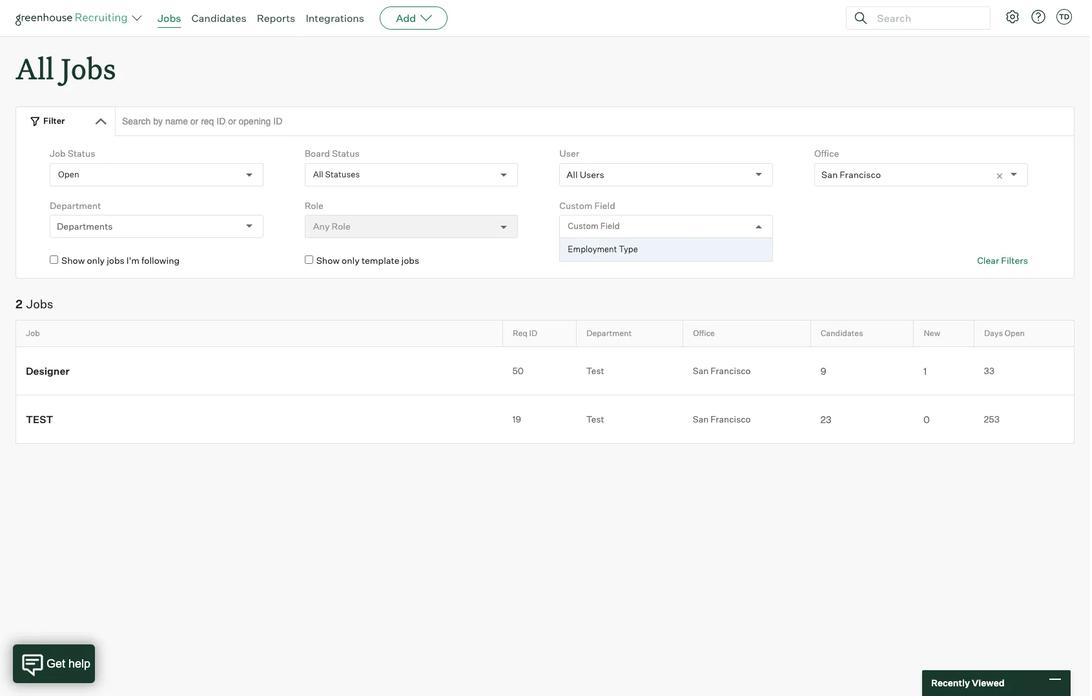 Task type: describe. For each thing, give the bounding box(es) containing it.
test for 23
[[586, 414, 604, 425]]

0 vertical spatial candidates
[[191, 12, 246, 25]]

greenhouse recruiting image
[[15, 10, 132, 26]]

0 vertical spatial office
[[814, 148, 839, 159]]

0 vertical spatial custom
[[559, 200, 593, 211]]

reports
[[257, 12, 295, 25]]

only for jobs
[[87, 255, 105, 266]]

0 horizontal spatial open
[[58, 169, 79, 179]]

all for all jobs
[[15, 49, 54, 87]]

days
[[984, 329, 1003, 339]]

viewed
[[972, 678, 1005, 689]]

all for all users
[[567, 169, 578, 180]]

23 link
[[811, 413, 914, 426]]

9 link
[[811, 364, 914, 378]]

1
[[923, 365, 927, 378]]

19
[[512, 414, 521, 425]]

francisco for 9
[[711, 365, 751, 376]]

recently
[[931, 678, 970, 689]]

new
[[924, 329, 940, 339]]

add
[[396, 12, 416, 25]]

1 jobs from the left
[[107, 255, 125, 266]]

test
[[26, 414, 53, 426]]

23
[[820, 414, 832, 426]]

role
[[305, 200, 323, 211]]

show for show only jobs i'm following
[[61, 255, 85, 266]]

1 vertical spatial office
[[693, 329, 715, 339]]

employment type
[[568, 244, 638, 255]]

2 jobs from the left
[[401, 255, 419, 266]]

job status
[[50, 148, 95, 159]]

only for template
[[342, 255, 360, 266]]

i'm
[[126, 255, 139, 266]]

test for 9
[[586, 365, 604, 376]]

33
[[984, 365, 995, 376]]

Search text field
[[874, 9, 978, 27]]

designer link
[[16, 364, 503, 378]]

recently viewed
[[931, 678, 1005, 689]]

job for job
[[26, 329, 40, 339]]

reports link
[[257, 12, 295, 25]]

status for board status
[[332, 148, 360, 159]]

jobs link
[[158, 12, 181, 25]]

1 vertical spatial department
[[586, 329, 632, 339]]

9
[[820, 365, 826, 378]]

clear
[[977, 255, 999, 266]]

Search by name or req ID or opening ID text field
[[115, 107, 1075, 136]]

req
[[513, 329, 528, 339]]

0 vertical spatial san francisco
[[821, 169, 881, 180]]

1 vertical spatial candidates
[[821, 329, 863, 339]]

id
[[529, 329, 537, 339]]

Show only jobs I'm following checkbox
[[50, 256, 58, 264]]

show only template jobs
[[316, 255, 419, 266]]

clear filters
[[977, 255, 1028, 266]]

0 vertical spatial department
[[50, 200, 101, 211]]

all for all statuses
[[313, 169, 323, 179]]

status for job status
[[68, 148, 95, 159]]

francisco for 23
[[711, 414, 751, 425]]

0 vertical spatial custom field
[[559, 200, 615, 211]]

all users option
[[567, 169, 604, 180]]

template
[[362, 255, 399, 266]]

employment
[[568, 244, 617, 255]]

san francisco for 23
[[693, 414, 751, 425]]

user
[[559, 148, 579, 159]]

board
[[305, 148, 330, 159]]



Task type: locate. For each thing, give the bounding box(es) containing it.
following
[[141, 255, 180, 266]]

jobs right 2
[[26, 297, 53, 311]]

all
[[15, 49, 54, 87], [567, 169, 578, 180], [313, 169, 323, 179]]

0 horizontal spatial only
[[87, 255, 105, 266]]

filters
[[1001, 255, 1028, 266]]

Show only template jobs checkbox
[[305, 256, 313, 264]]

san
[[821, 169, 838, 180], [693, 365, 709, 376], [693, 414, 709, 425]]

candidates link
[[191, 12, 246, 25]]

jobs for 2 jobs
[[26, 297, 53, 311]]

custom field down all users at top right
[[559, 200, 615, 211]]

0 vertical spatial francisco
[[840, 169, 881, 180]]

all left users
[[567, 169, 578, 180]]

1 horizontal spatial department
[[586, 329, 632, 339]]

office
[[814, 148, 839, 159], [693, 329, 715, 339]]

filter
[[43, 116, 65, 126]]

1 only from the left
[[87, 255, 105, 266]]

0
[[923, 414, 930, 426]]

1 vertical spatial field
[[600, 221, 620, 231]]

jobs
[[158, 12, 181, 25], [61, 49, 116, 87], [26, 297, 53, 311]]

job
[[50, 148, 66, 159], [26, 329, 40, 339]]

configure image
[[1005, 9, 1020, 25]]

san francisco
[[821, 169, 881, 180], [693, 365, 751, 376], [693, 414, 751, 425]]

2 status from the left
[[332, 148, 360, 159]]

0 vertical spatial test
[[586, 365, 604, 376]]

0 vertical spatial san
[[821, 169, 838, 180]]

1 test from the top
[[586, 365, 604, 376]]

integrations link
[[306, 12, 364, 25]]

jobs left candidates link
[[158, 12, 181, 25]]

2 vertical spatial jobs
[[26, 297, 53, 311]]

candidates right jobs link on the top of the page
[[191, 12, 246, 25]]

test
[[586, 365, 604, 376], [586, 414, 604, 425]]

jobs for all jobs
[[61, 49, 116, 87]]

show
[[61, 255, 85, 266], [316, 255, 340, 266]]

candidates
[[191, 12, 246, 25], [821, 329, 863, 339]]

0 vertical spatial open
[[58, 169, 79, 179]]

show right show only template jobs checkbox on the top
[[316, 255, 340, 266]]

only left template
[[342, 255, 360, 266]]

only
[[87, 255, 105, 266], [342, 255, 360, 266]]

test link
[[16, 412, 503, 427]]

0 horizontal spatial jobs
[[107, 255, 125, 266]]

0 horizontal spatial department
[[50, 200, 101, 211]]

days open
[[984, 329, 1025, 339]]

san for 23
[[693, 414, 709, 425]]

2 show from the left
[[316, 255, 340, 266]]

all users
[[567, 169, 604, 180]]

job down 2 jobs
[[26, 329, 40, 339]]

1 horizontal spatial job
[[50, 148, 66, 159]]

2 vertical spatial san francisco
[[693, 414, 751, 425]]

all up filter
[[15, 49, 54, 87]]

1 horizontal spatial jobs
[[61, 49, 116, 87]]

show only jobs i'm following
[[61, 255, 180, 266]]

jobs right template
[[401, 255, 419, 266]]

1 vertical spatial custom field
[[568, 221, 620, 231]]

departments
[[57, 221, 113, 232]]

add button
[[380, 6, 448, 30]]

1 vertical spatial jobs
[[61, 49, 116, 87]]

jobs
[[107, 255, 125, 266], [401, 255, 419, 266]]

custom down all users at top right
[[559, 200, 593, 211]]

1 link
[[914, 364, 974, 378]]

job down filter
[[50, 148, 66, 159]]

1 vertical spatial job
[[26, 329, 40, 339]]

2 horizontal spatial jobs
[[158, 12, 181, 25]]

1 horizontal spatial all
[[313, 169, 323, 179]]

jobs down greenhouse recruiting image
[[61, 49, 116, 87]]

all down board
[[313, 169, 323, 179]]

1 horizontal spatial show
[[316, 255, 340, 266]]

custom up employment
[[568, 221, 599, 231]]

status
[[68, 148, 95, 159], [332, 148, 360, 159]]

0 horizontal spatial candidates
[[191, 12, 246, 25]]

only down departments
[[87, 255, 105, 266]]

1 vertical spatial open
[[1005, 329, 1025, 339]]

1 horizontal spatial jobs
[[401, 255, 419, 266]]

2 vertical spatial francisco
[[711, 414, 751, 425]]

candidates up 9
[[821, 329, 863, 339]]

integrations
[[306, 12, 364, 25]]

job for job status
[[50, 148, 66, 159]]

1 vertical spatial custom
[[568, 221, 599, 231]]

clear value element
[[995, 164, 1011, 186]]

show for show only template jobs
[[316, 255, 340, 266]]

td button
[[1054, 6, 1075, 27]]

1 horizontal spatial status
[[332, 148, 360, 159]]

1 horizontal spatial candidates
[[821, 329, 863, 339]]

0 horizontal spatial show
[[61, 255, 85, 266]]

1 show from the left
[[61, 255, 85, 266]]

td button
[[1057, 9, 1072, 25]]

req id
[[513, 329, 537, 339]]

field
[[594, 200, 615, 211], [600, 221, 620, 231]]

department
[[50, 200, 101, 211], [586, 329, 632, 339]]

francisco
[[840, 169, 881, 180], [711, 365, 751, 376], [711, 414, 751, 425]]

clear filters link
[[977, 255, 1028, 267]]

0 horizontal spatial jobs
[[26, 297, 53, 311]]

1 horizontal spatial only
[[342, 255, 360, 266]]

50
[[512, 366, 524, 377]]

2
[[15, 297, 23, 311]]

2 vertical spatial san
[[693, 414, 709, 425]]

field down users
[[594, 200, 615, 211]]

0 vertical spatial jobs
[[158, 12, 181, 25]]

253
[[984, 414, 1000, 425]]

open right days
[[1005, 329, 1025, 339]]

1 vertical spatial san
[[693, 365, 709, 376]]

clear value image
[[995, 172, 1004, 181]]

san for 9
[[693, 365, 709, 376]]

statuses
[[325, 169, 360, 179]]

all jobs
[[15, 49, 116, 87]]

custom field
[[559, 200, 615, 211], [568, 221, 620, 231]]

all statuses
[[313, 169, 360, 179]]

1 horizontal spatial open
[[1005, 329, 1025, 339]]

show right show only jobs i'm following checkbox
[[61, 255, 85, 266]]

board status
[[305, 148, 360, 159]]

field up employment type
[[600, 221, 620, 231]]

0 vertical spatial field
[[594, 200, 615, 211]]

0 horizontal spatial office
[[693, 329, 715, 339]]

custom field up employment
[[568, 221, 620, 231]]

designer
[[26, 366, 70, 378]]

1 vertical spatial san francisco
[[693, 365, 751, 376]]

custom
[[559, 200, 593, 211], [568, 221, 599, 231]]

1 horizontal spatial office
[[814, 148, 839, 159]]

2 only from the left
[[342, 255, 360, 266]]

san francisco for 9
[[693, 365, 751, 376]]

2 horizontal spatial all
[[567, 169, 578, 180]]

td
[[1059, 12, 1069, 21]]

san francisco option
[[821, 169, 881, 180]]

1 status from the left
[[68, 148, 95, 159]]

0 horizontal spatial all
[[15, 49, 54, 87]]

open
[[58, 169, 79, 179], [1005, 329, 1025, 339]]

type
[[619, 244, 638, 255]]

2 test from the top
[[586, 414, 604, 425]]

1 vertical spatial francisco
[[711, 365, 751, 376]]

0 vertical spatial job
[[50, 148, 66, 159]]

0 link
[[914, 413, 974, 426]]

0 horizontal spatial job
[[26, 329, 40, 339]]

open down job status
[[58, 169, 79, 179]]

users
[[580, 169, 604, 180]]

0 horizontal spatial status
[[68, 148, 95, 159]]

1 vertical spatial test
[[586, 414, 604, 425]]

2 jobs
[[15, 297, 53, 311]]

jobs left i'm in the top left of the page
[[107, 255, 125, 266]]



Task type: vqa. For each thing, say whether or not it's contained in the screenshot.
Show associated with Show only jobs I'm following
yes



